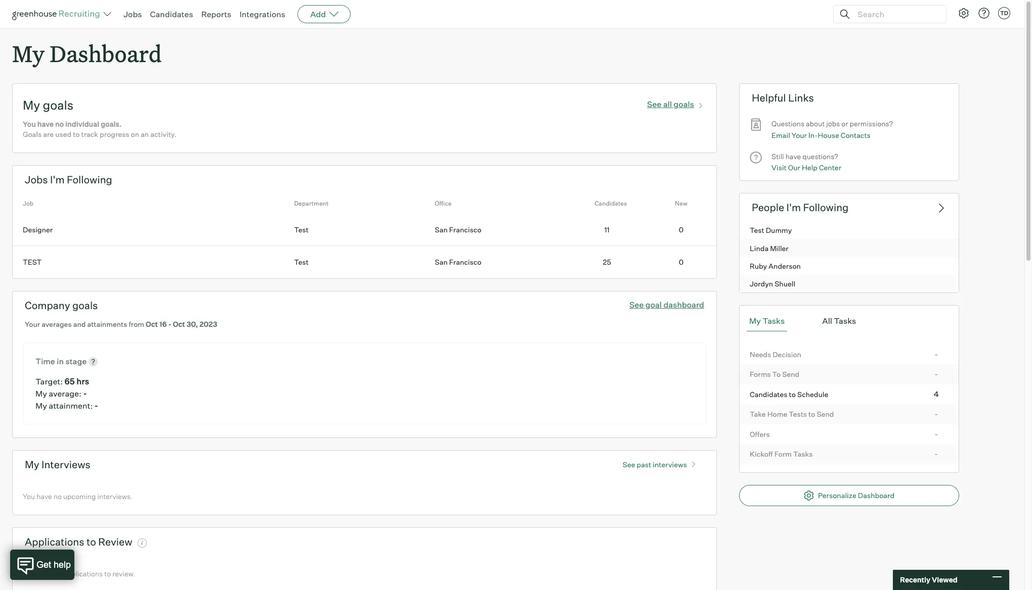 Task type: vqa. For each thing, say whether or not it's contained in the screenshot.


Task type: locate. For each thing, give the bounding box(es) containing it.
francisco
[[449, 226, 481, 234], [449, 258, 481, 267]]

job
[[23, 200, 33, 208]]

1 francisco from the top
[[449, 226, 481, 234]]

have down my interviews
[[37, 493, 52, 502]]

company goals
[[25, 299, 98, 312]]

1 horizontal spatial following
[[803, 201, 849, 214]]

2 vertical spatial candidates
[[750, 390, 788, 399]]

1 horizontal spatial candidates
[[595, 200, 627, 208]]

0 horizontal spatial candidates
[[150, 9, 193, 19]]

forms to send
[[750, 370, 799, 379]]

1 horizontal spatial i'm
[[786, 201, 801, 214]]

1 san from the top
[[435, 226, 448, 234]]

department
[[294, 200, 329, 208]]

0 vertical spatial see
[[647, 99, 662, 109]]

goals up used
[[43, 98, 73, 113]]

0 horizontal spatial following
[[67, 174, 112, 186]]

personalize dashboard link
[[739, 486, 959, 507]]

0 horizontal spatial send
[[782, 370, 799, 379]]

tasks right form
[[793, 450, 813, 459]]

oct left '30,'
[[173, 320, 185, 329]]

1 you from the top
[[23, 120, 36, 129]]

attainments
[[87, 320, 127, 329]]

an
[[141, 130, 149, 139]]

tab list
[[747, 311, 952, 332]]

0 down 'new'
[[679, 226, 684, 234]]

2 vertical spatial see
[[623, 461, 635, 470]]

our
[[788, 164, 800, 172]]

0 vertical spatial your
[[792, 131, 807, 139]]

test dummy link
[[740, 221, 959, 239]]

jordyn shuell
[[750, 280, 795, 288]]

no for individual
[[55, 120, 64, 129]]

office
[[435, 200, 451, 208]]

oct
[[146, 320, 158, 329], [173, 320, 185, 329]]

0 vertical spatial 0
[[679, 226, 684, 234]]

1 vertical spatial francisco
[[449, 258, 481, 267]]

0 vertical spatial candidates
[[150, 9, 193, 19]]

used
[[55, 130, 71, 139]]

td button
[[996, 5, 1012, 21]]

visit our help center link
[[772, 163, 841, 174]]

following
[[67, 174, 112, 186], [803, 201, 849, 214]]

3 you from the top
[[23, 570, 35, 579]]

1 horizontal spatial your
[[792, 131, 807, 139]]

see left 'all' on the top right
[[647, 99, 662, 109]]

linda miller link
[[740, 239, 959, 257]]

1 vertical spatial 0
[[679, 258, 684, 267]]

your averages and attainments from oct 16 - oct 30, 2023
[[25, 320, 217, 329]]

no for applications
[[53, 570, 62, 579]]

no
[[55, 120, 64, 129], [53, 493, 62, 502], [53, 570, 62, 579]]

0 vertical spatial francisco
[[449, 226, 481, 234]]

2 horizontal spatial candidates
[[750, 390, 788, 399]]

no left upcoming
[[53, 493, 62, 502]]

0 link
[[646, 214, 716, 246], [646, 246, 716, 279]]

oct left the 16
[[146, 320, 158, 329]]

jobs for jobs link on the left
[[123, 9, 142, 19]]

tasks up needs decision
[[763, 316, 785, 326]]

0 link for 25
[[646, 246, 716, 279]]

1 vertical spatial dashboard
[[858, 492, 895, 500]]

francisco for 25
[[449, 258, 481, 267]]

have inside still have questions? visit our help center
[[786, 152, 801, 161]]

no up used
[[55, 120, 64, 129]]

16
[[159, 320, 167, 329]]

2 horizontal spatial tasks
[[834, 316, 856, 326]]

san
[[435, 226, 448, 234], [435, 258, 448, 267]]

your left in-
[[792, 131, 807, 139]]

1 horizontal spatial send
[[817, 410, 834, 419]]

progress
[[100, 130, 129, 139]]

you down applications
[[23, 570, 35, 579]]

shuell
[[775, 280, 795, 288]]

0 vertical spatial jobs
[[123, 9, 142, 19]]

0 vertical spatial no
[[55, 120, 64, 129]]

2 0 from the top
[[679, 258, 684, 267]]

you up "goals"
[[23, 120, 36, 129]]

i'm
[[50, 174, 65, 186], [786, 201, 801, 214]]

san francisco
[[435, 226, 481, 234], [435, 258, 481, 267]]

1 horizontal spatial dashboard
[[858, 492, 895, 500]]

1 vertical spatial you
[[23, 493, 35, 502]]

my for my goals
[[23, 98, 40, 113]]

i'm down used
[[50, 174, 65, 186]]

helpful
[[752, 92, 786, 104]]

see goal dashboard link
[[629, 300, 704, 310]]

25 link
[[576, 246, 646, 279]]

1 vertical spatial i'm
[[786, 201, 801, 214]]

0 vertical spatial san francisco
[[435, 226, 481, 234]]

my for my tasks
[[749, 316, 761, 326]]

individual
[[65, 120, 99, 129]]

you inside you have no individual goals. goals are used to track progress on an activity.
[[23, 120, 36, 129]]

questions
[[772, 120, 804, 128]]

following down track on the top of the page
[[67, 174, 112, 186]]

my for my interviews
[[25, 459, 39, 472]]

2 san from the top
[[435, 258, 448, 267]]

goals right 'all' on the top right
[[674, 99, 694, 109]]

have inside you have no individual goals. goals are used to track progress on an activity.
[[37, 120, 54, 129]]

have for applications
[[37, 570, 52, 579]]

1 vertical spatial following
[[803, 201, 849, 214]]

take
[[750, 410, 766, 419]]

goals up the and
[[72, 299, 98, 312]]

tasks right all
[[834, 316, 856, 326]]

linda
[[750, 244, 769, 253]]

are
[[43, 130, 54, 139]]

dashboard down jobs link on the left
[[50, 38, 162, 68]]

you for you have no applications to review.
[[23, 570, 35, 579]]

ruby
[[750, 262, 767, 271]]

see left goal
[[629, 300, 644, 310]]

0 vertical spatial i'm
[[50, 174, 65, 186]]

0 horizontal spatial dashboard
[[50, 38, 162, 68]]

1 vertical spatial san
[[435, 258, 448, 267]]

in-
[[809, 131, 818, 139]]

2 0 link from the top
[[646, 246, 716, 279]]

see for my interviews
[[623, 461, 635, 470]]

test for 11
[[294, 226, 309, 234]]

candidates down forms to send at the bottom right
[[750, 390, 788, 399]]

test link
[[13, 246, 294, 279]]

have up "are" at the top
[[37, 120, 54, 129]]

2 francisco from the top
[[449, 258, 481, 267]]

to left review
[[86, 536, 96, 549]]

1 vertical spatial see
[[629, 300, 644, 310]]

configure image
[[958, 7, 970, 19]]

jobs up job
[[25, 174, 48, 186]]

linda miller
[[750, 244, 789, 253]]

to right tests
[[809, 410, 815, 419]]

0 vertical spatial dashboard
[[50, 38, 162, 68]]

you have no individual goals. goals are used to track progress on an activity.
[[23, 120, 177, 139]]

interviews.
[[97, 493, 133, 502]]

my
[[12, 38, 44, 68], [23, 98, 40, 113], [749, 316, 761, 326], [35, 389, 47, 399], [35, 401, 47, 411], [25, 459, 39, 472]]

links
[[788, 92, 814, 104]]

0 horizontal spatial your
[[25, 320, 40, 329]]

0 horizontal spatial jobs
[[25, 174, 48, 186]]

see left past
[[623, 461, 635, 470]]

1 0 from the top
[[679, 226, 684, 234]]

integrations link
[[240, 9, 285, 19]]

0 horizontal spatial oct
[[146, 320, 158, 329]]

jobs left candidates link
[[123, 9, 142, 19]]

1 horizontal spatial jobs
[[123, 9, 142, 19]]

0 link up dashboard at the bottom right of page
[[646, 246, 716, 279]]

time in
[[35, 357, 65, 367]]

1 vertical spatial san francisco
[[435, 258, 481, 267]]

see past interviews link
[[618, 456, 704, 470]]

i'm right people
[[786, 201, 801, 214]]

no for upcoming
[[53, 493, 62, 502]]

1 vertical spatial candidates
[[595, 200, 627, 208]]

have down applications
[[37, 570, 52, 579]]

ruby anderson
[[750, 262, 801, 271]]

stage
[[65, 357, 87, 367]]

viewed
[[932, 576, 958, 585]]

send down schedule
[[817, 410, 834, 419]]

1 horizontal spatial oct
[[173, 320, 185, 329]]

you for you have no upcoming interviews.
[[23, 493, 35, 502]]

goals
[[43, 98, 73, 113], [674, 99, 694, 109], [72, 299, 98, 312]]

1 vertical spatial no
[[53, 493, 62, 502]]

see all goals link
[[647, 97, 706, 109]]

to down individual at top left
[[73, 130, 80, 139]]

1 horizontal spatial tasks
[[793, 450, 813, 459]]

i'm for people
[[786, 201, 801, 214]]

dashboard for personalize dashboard
[[858, 492, 895, 500]]

0 horizontal spatial tasks
[[763, 316, 785, 326]]

greenhouse recruiting image
[[12, 8, 103, 20]]

0 horizontal spatial i'm
[[50, 174, 65, 186]]

1 vertical spatial jobs
[[25, 174, 48, 186]]

about
[[806, 120, 825, 128]]

you down my interviews
[[23, 493, 35, 502]]

0 vertical spatial san
[[435, 226, 448, 234]]

francisco for 11
[[449, 226, 481, 234]]

send right to
[[782, 370, 799, 379]]

dashboard right personalize
[[858, 492, 895, 500]]

people
[[752, 201, 784, 214]]

2 san francisco from the top
[[435, 258, 481, 267]]

email
[[772, 131, 790, 139]]

add button
[[298, 5, 351, 23]]

no left applications
[[53, 570, 62, 579]]

0 for 11
[[679, 226, 684, 234]]

no inside you have no individual goals. goals are used to track progress on an activity.
[[55, 120, 64, 129]]

0 vertical spatial following
[[67, 174, 112, 186]]

4
[[934, 389, 939, 400]]

have up our
[[786, 152, 801, 161]]

track
[[81, 130, 98, 139]]

0 link down 'new'
[[646, 214, 716, 246]]

tasks for my tasks
[[763, 316, 785, 326]]

2 vertical spatial no
[[53, 570, 62, 579]]

following up test dummy link
[[803, 201, 849, 214]]

forms
[[750, 370, 771, 379]]

0 up dashboard at the bottom right of page
[[679, 258, 684, 267]]

review.
[[112, 570, 135, 579]]

your down 'company'
[[25, 320, 40, 329]]

2 you from the top
[[23, 493, 35, 502]]

candidates up 11 link
[[595, 200, 627, 208]]

upcoming
[[63, 493, 96, 502]]

candidates for candidates to schedule
[[750, 390, 788, 399]]

company
[[25, 299, 70, 312]]

to up take home tests to send
[[789, 390, 796, 399]]

candidates
[[150, 9, 193, 19], [595, 200, 627, 208], [750, 390, 788, 399]]

candidates right jobs link on the left
[[150, 9, 193, 19]]

1 0 link from the top
[[646, 214, 716, 246]]

your
[[792, 131, 807, 139], [25, 320, 40, 329]]

jobs
[[123, 9, 142, 19], [25, 174, 48, 186]]

tests
[[789, 410, 807, 419]]

goals for company goals
[[72, 299, 98, 312]]

jobs for jobs i'm following
[[25, 174, 48, 186]]

2 vertical spatial you
[[23, 570, 35, 579]]

or
[[842, 120, 848, 128]]

kickoff
[[750, 450, 773, 459]]

reports link
[[201, 9, 231, 19]]

my inside button
[[749, 316, 761, 326]]

0 vertical spatial you
[[23, 120, 36, 129]]

1 san francisco from the top
[[435, 226, 481, 234]]



Task type: describe. For each thing, give the bounding box(es) containing it.
add
[[310, 9, 326, 19]]

see for company goals
[[629, 300, 644, 310]]

your inside questions about jobs or permissions? email your in-house contacts
[[792, 131, 807, 139]]

all
[[822, 316, 832, 326]]

tab list containing my tasks
[[747, 311, 952, 332]]

personalize
[[818, 492, 857, 500]]

following for people i'm following
[[803, 201, 849, 214]]

activity.
[[150, 130, 177, 139]]

in
[[57, 357, 64, 367]]

jordyn shuell link
[[740, 275, 959, 293]]

have for visit
[[786, 152, 801, 161]]

jobs i'm following
[[25, 174, 112, 186]]

see past interviews
[[623, 461, 687, 470]]

hrs
[[76, 377, 89, 387]]

reports
[[201, 9, 231, 19]]

san for 25
[[435, 258, 448, 267]]

recently viewed
[[900, 576, 958, 585]]

test dummy
[[750, 226, 792, 235]]

have for individual
[[37, 120, 54, 129]]

dashboard
[[664, 300, 704, 310]]

my dashboard
[[12, 38, 162, 68]]

dashboard for my dashboard
[[50, 38, 162, 68]]

test
[[23, 258, 42, 267]]

help
[[802, 164, 818, 172]]

0 link for 11
[[646, 214, 716, 246]]

applications to review
[[25, 536, 132, 549]]

still have questions? visit our help center
[[772, 152, 841, 172]]

averages
[[42, 320, 72, 329]]

goals for my goals
[[43, 98, 73, 113]]

tasks for all tasks
[[834, 316, 856, 326]]

all tasks
[[822, 316, 856, 326]]

td
[[1000, 10, 1008, 17]]

goal
[[646, 300, 662, 310]]

you have no upcoming interviews.
[[23, 493, 133, 502]]

25
[[603, 258, 611, 267]]

personalize dashboard
[[818, 492, 895, 500]]

td button
[[998, 7, 1010, 19]]

all tasks button
[[820, 311, 859, 332]]

11
[[604, 226, 610, 234]]

65
[[65, 377, 75, 387]]

1 vertical spatial your
[[25, 320, 40, 329]]

following for jobs i'm following
[[67, 174, 112, 186]]

jordyn
[[750, 280, 773, 288]]

san francisco for 11
[[435, 226, 481, 234]]

home
[[767, 410, 787, 419]]

1 oct from the left
[[146, 320, 158, 329]]

time
[[35, 357, 55, 367]]

my tasks
[[749, 316, 785, 326]]

house
[[818, 131, 839, 139]]

helpful links
[[752, 92, 814, 104]]

visit
[[772, 164, 787, 172]]

my goals
[[23, 98, 73, 113]]

test for 25
[[294, 258, 309, 267]]

candidates for candidates link
[[150, 9, 193, 19]]

to inside you have no individual goals. goals are used to track progress on an activity.
[[73, 130, 80, 139]]

applications
[[63, 570, 103, 579]]

have for upcoming
[[37, 493, 52, 502]]

to left review.
[[104, 570, 111, 579]]

center
[[819, 164, 841, 172]]

past
[[637, 461, 651, 470]]

target: 65 hrs my average: - my attainment: -
[[35, 377, 98, 411]]

candidates link
[[150, 9, 193, 19]]

0 vertical spatial send
[[782, 370, 799, 379]]

attainment:
[[49, 401, 93, 411]]

i'm for jobs
[[50, 174, 65, 186]]

target:
[[35, 377, 63, 387]]

integrations
[[240, 9, 285, 19]]

1 vertical spatial send
[[817, 410, 834, 419]]

new
[[675, 200, 688, 208]]

jobs link
[[123, 9, 142, 19]]

designer link
[[13, 214, 294, 246]]

goals
[[23, 130, 42, 139]]

my for my dashboard
[[12, 38, 44, 68]]

interviews
[[653, 461, 687, 470]]

my interviews
[[25, 459, 90, 472]]

form
[[774, 450, 792, 459]]

miller
[[770, 244, 789, 253]]

and
[[73, 320, 86, 329]]

needs decision
[[750, 350, 801, 359]]

people i'm following
[[752, 201, 849, 214]]

you for you have no individual goals. goals are used to track progress on an activity.
[[23, 120, 36, 129]]

recently
[[900, 576, 930, 585]]

jobs
[[826, 120, 840, 128]]

2023
[[199, 320, 217, 329]]

san francisco for 25
[[435, 258, 481, 267]]

you have no applications to review.
[[23, 570, 135, 579]]

0 for 25
[[679, 258, 684, 267]]

see for my goals
[[647, 99, 662, 109]]

applications
[[25, 536, 84, 549]]

from
[[129, 320, 144, 329]]

still
[[772, 152, 784, 161]]

san for 11
[[435, 226, 448, 234]]

test inside test dummy link
[[750, 226, 764, 235]]

needs
[[750, 350, 771, 359]]

my tasks button
[[747, 311, 787, 332]]

designer
[[23, 226, 53, 234]]

all
[[663, 99, 672, 109]]

2 oct from the left
[[173, 320, 185, 329]]

review
[[98, 536, 132, 549]]

to
[[772, 370, 781, 379]]

Search text field
[[855, 7, 937, 22]]



